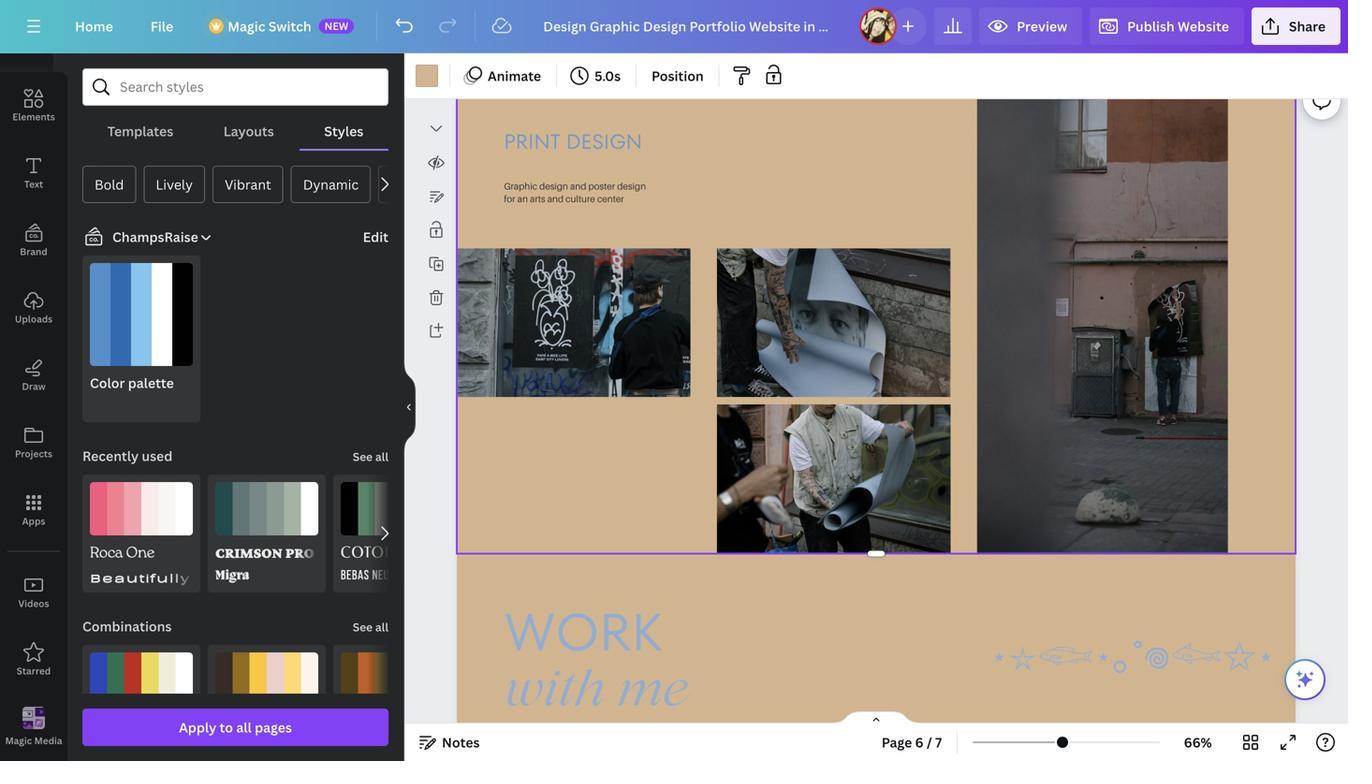 Task type: describe. For each thing, give the bounding box(es) containing it.
crimson
[[215, 545, 283, 561]]

1 vertical spatial and
[[548, 193, 564, 204]]

one
[[126, 544, 155, 566]]

66% button
[[1168, 728, 1229, 758]]

edit
[[363, 228, 389, 246]]

share button
[[1252, 7, 1341, 45]]

see all for recently used
[[353, 449, 389, 465]]

graphic design and poster design for an arts and culture center
[[504, 180, 646, 204]]

all for combinations
[[375, 620, 389, 635]]

neue
[[372, 570, 395, 583]]

magic media button
[[0, 694, 67, 761]]

design button
[[0, 5, 67, 72]]

print design
[[504, 127, 643, 156]]

uploads
[[15, 313, 53, 325]]

apps
[[22, 515, 45, 528]]

templates button
[[82, 113, 199, 149]]

Search styles search field
[[120, 69, 351, 105]]

lively
[[156, 176, 193, 193]]

text button
[[0, 140, 67, 207]]

text
[[24, 178, 43, 191]]

graphic
[[504, 180, 538, 191]]

videos button
[[0, 559, 67, 627]]

recently used button
[[81, 437, 174, 475]]

⋆⭒𓆟⋆｡˚𖦹𓆜✩⋆
[[990, 628, 1275, 686]]

magic media
[[5, 735, 62, 747]]

cotoris bebas neue
[[341, 544, 410, 583]]

Design title text field
[[528, 7, 852, 45]]

projects
[[15, 448, 52, 460]]

position
[[652, 67, 704, 85]]

see all button for combinations
[[351, 608, 391, 645]]

animate button
[[458, 61, 549, 91]]

design for print
[[566, 127, 643, 156]]

5.0s
[[595, 67, 621, 85]]

website
[[1178, 17, 1230, 35]]

hide image
[[404, 362, 416, 452]]

media
[[34, 735, 62, 747]]

design
[[18, 43, 49, 56]]

publish website button
[[1090, 7, 1245, 45]]

print
[[504, 127, 561, 156]]

elements
[[12, 111, 55, 123]]

layouts
[[224, 122, 274, 140]]

dynamic
[[303, 176, 359, 193]]

pages
[[255, 719, 292, 737]]

palette
[[128, 374, 174, 392]]

all inside apply to all pages button
[[236, 719, 252, 737]]

culture
[[566, 193, 595, 204]]

for
[[504, 193, 516, 204]]

delicious
[[197, 570, 286, 585]]

sans
[[292, 570, 342, 585]]

layouts button
[[199, 113, 299, 149]]

styles
[[324, 122, 364, 140]]

design for graphic
[[540, 180, 568, 191]]

migra
[[215, 569, 249, 584]]

apply "lemon meringue" style image
[[215, 653, 318, 755]]

apply "toy store" style image
[[90, 653, 193, 755]]

to
[[220, 719, 233, 737]]

home
[[75, 17, 113, 35]]

combinations button
[[81, 608, 174, 645]]

an
[[518, 193, 528, 204]]

side panel tab list
[[0, 5, 67, 761]]

color palette button
[[82, 256, 200, 422]]

see all button for recently used
[[351, 437, 391, 475]]

/
[[927, 734, 933, 752]]

color palette
[[90, 374, 174, 392]]

see all for combinations
[[353, 620, 389, 635]]

6
[[916, 734, 924, 752]]

cotoris
[[341, 544, 410, 563]]

position button
[[644, 61, 712, 91]]

videos
[[18, 598, 49, 610]]

preview button
[[980, 7, 1083, 45]]

edit button
[[363, 227, 389, 247]]

used
[[142, 447, 173, 465]]

5.0s button
[[565, 61, 628, 91]]



Task type: vqa. For each thing, say whether or not it's contained in the screenshot.
Brainstorms And Workshops
no



Task type: locate. For each thing, give the bounding box(es) containing it.
see all button left hide image
[[351, 437, 391, 475]]

apply
[[179, 719, 217, 737]]

see for recently used
[[353, 449, 373, 465]]

switch
[[269, 17, 312, 35]]

preview
[[1017, 17, 1068, 35]]

1 vertical spatial see
[[353, 620, 373, 635]]

design up center
[[617, 180, 646, 191]]

magic inside button
[[5, 735, 32, 747]]

pro
[[286, 545, 315, 561]]

magic for magic switch
[[228, 17, 266, 35]]

1 vertical spatial all
[[375, 620, 389, 635]]

7
[[936, 734, 942, 752]]

see for combinations
[[353, 620, 373, 635]]

design up poster
[[566, 127, 643, 156]]

see all button down neue
[[351, 608, 391, 645]]

1 vertical spatial see all
[[353, 620, 389, 635]]

beautifully
[[90, 570, 191, 585]]

0 vertical spatial and
[[570, 180, 587, 191]]

see all
[[353, 449, 389, 465], [353, 620, 389, 635]]

see left hide image
[[353, 449, 373, 465]]

1 horizontal spatial magic
[[228, 17, 266, 35]]

2 see all from the top
[[353, 620, 389, 635]]

elements button
[[0, 72, 67, 140]]

file
[[151, 17, 173, 35]]

magic inside main menu bar
[[228, 17, 266, 35]]

publish
[[1128, 17, 1175, 35]]

brand button
[[0, 207, 67, 274]]

with
[[504, 671, 606, 718]]

0 vertical spatial magic
[[228, 17, 266, 35]]

crimson pro migra
[[215, 545, 315, 584]]

poster
[[589, 180, 615, 191]]

notes button
[[412, 728, 487, 758]]

magic switch
[[228, 17, 312, 35]]

66%
[[1184, 734, 1212, 752]]

all left hide image
[[375, 449, 389, 465]]

draw
[[22, 380, 46, 393]]

work
[[504, 596, 663, 669]]

0 vertical spatial see
[[353, 449, 373, 465]]

roca
[[90, 544, 123, 566]]

0 vertical spatial see all
[[353, 449, 389, 465]]

main menu bar
[[0, 0, 1349, 53]]

bold button
[[82, 166, 136, 203]]

champsraise button
[[75, 226, 213, 248]]

bold
[[95, 176, 124, 193]]

work with me
[[504, 596, 689, 718]]

#d6b48b image
[[416, 65, 438, 87]]

0 horizontal spatial and
[[548, 193, 564, 204]]

publish website
[[1128, 17, 1230, 35]]

see all left hide image
[[353, 449, 389, 465]]

see all down neue
[[353, 620, 389, 635]]

apply to all pages button
[[82, 709, 389, 746]]

brand
[[20, 245, 47, 258]]

all for recently used
[[375, 449, 389, 465]]

all down neue
[[375, 620, 389, 635]]

arts
[[530, 193, 546, 204]]

2 see all button from the top
[[351, 608, 391, 645]]

apps button
[[0, 477, 67, 544]]

magic left media
[[5, 735, 32, 747]]

1 see all button from the top
[[351, 437, 391, 475]]

2 vertical spatial all
[[236, 719, 252, 737]]

dynamic button
[[291, 166, 371, 203]]

me
[[618, 671, 689, 718]]

magic
[[228, 17, 266, 35], [5, 735, 32, 747]]

apply to all pages
[[179, 719, 292, 737]]

center
[[598, 193, 624, 204]]

color
[[90, 374, 125, 392]]

uploads button
[[0, 274, 67, 342]]

#d6b48b image
[[416, 65, 438, 87]]

all
[[375, 449, 389, 465], [375, 620, 389, 635], [236, 719, 252, 737]]

vibrant
[[225, 176, 271, 193]]

draw button
[[0, 342, 67, 409]]

all right to
[[236, 719, 252, 737]]

roca one beautifully delicious sans
[[90, 544, 342, 585]]

starred
[[17, 665, 51, 678]]

show pages image
[[832, 711, 922, 726]]

recently
[[82, 447, 139, 465]]

see down bebas
[[353, 620, 373, 635]]

1 see all from the top
[[353, 449, 389, 465]]

magic left switch
[[228, 17, 266, 35]]

page 6 / 7
[[882, 734, 942, 752]]

see
[[353, 449, 373, 465], [353, 620, 373, 635]]

and right the arts
[[548, 193, 564, 204]]

design up the arts
[[540, 180, 568, 191]]

0 horizontal spatial magic
[[5, 735, 32, 747]]

share
[[1290, 17, 1326, 35]]

animate
[[488, 67, 541, 85]]

1 vertical spatial magic
[[5, 735, 32, 747]]

and
[[570, 180, 587, 191], [548, 193, 564, 204]]

page
[[882, 734, 912, 752]]

file button
[[136, 7, 188, 45]]

1 horizontal spatial and
[[570, 180, 587, 191]]

0 vertical spatial see all button
[[351, 437, 391, 475]]

design
[[566, 127, 643, 156], [540, 180, 568, 191], [617, 180, 646, 191]]

starred button
[[0, 627, 67, 694]]

notes
[[442, 734, 480, 752]]

and up culture
[[570, 180, 587, 191]]

projects button
[[0, 409, 67, 477]]

magic for magic media
[[5, 735, 32, 747]]

vibrant button
[[213, 166, 284, 203]]

canva assistant image
[[1294, 669, 1317, 691]]

bebas
[[341, 570, 370, 583]]

champsraise
[[112, 228, 198, 246]]

recently used
[[82, 447, 173, 465]]

1 see from the top
[[353, 449, 373, 465]]

combinations
[[82, 618, 172, 635]]

lively button
[[144, 166, 205, 203]]

2 see from the top
[[353, 620, 373, 635]]

1 vertical spatial see all button
[[351, 608, 391, 645]]

styles button
[[299, 113, 389, 149]]

home link
[[60, 7, 128, 45]]

0 vertical spatial all
[[375, 449, 389, 465]]



